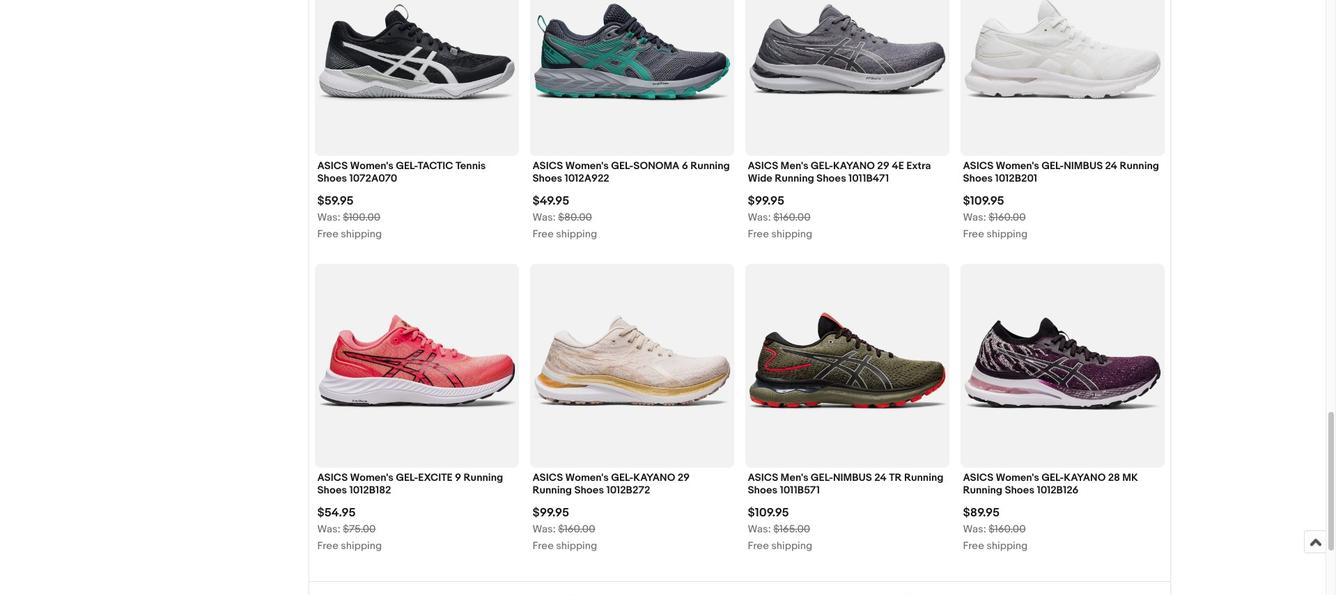 Task type: locate. For each thing, give the bounding box(es) containing it.
24 inside asics women's gel-nimbus 24   running shoes 1012b201
[[1106, 159, 1118, 172]]

kayano inside asics women's gel-kayano 28 mk running shoes 1012b126
[[1064, 472, 1106, 485]]

2 horizontal spatial kayano
[[1064, 472, 1106, 485]]

tactic
[[418, 159, 453, 172]]

women's inside asics women's gel-tactic   tennis shoes 1072a070
[[350, 159, 394, 172]]

$99.95 was: $160.00 free shipping down asics women's gel-kayano 29 running shoes 1012b272
[[533, 507, 597, 553]]

29 inside asics women's gel-kayano 29 running shoes 1012b272
[[678, 472, 690, 485]]

1 vertical spatial 29
[[678, 472, 690, 485]]

asics
[[317, 159, 348, 172], [533, 159, 563, 172], [748, 159, 779, 172], [963, 159, 994, 172], [317, 472, 348, 485], [533, 472, 563, 485], [748, 472, 779, 485], [963, 472, 994, 485]]

asics for asics women's gel-tactic   tennis shoes 1072a070
[[317, 159, 348, 172]]

shoes up the $54.95
[[317, 484, 347, 498]]

shipping inside $54.95 was: $75.00 free shipping
[[341, 540, 382, 553]]

nimbus right 1012b201
[[1064, 159, 1103, 172]]

navigation
[[559, 594, 921, 596]]

women's inside asics women's gel-kayano 29 running shoes 1012b272
[[566, 472, 609, 485]]

asics men's gel-nimbus 24 tr   running shoes 1011b571 link
[[748, 472, 947, 501]]

0 vertical spatial $99.95
[[748, 194, 785, 208]]

asics for asics women's gel-sonoma 6   running shoes 1012a922
[[533, 159, 563, 172]]

nimbus inside asics men's gel-nimbus 24 tr   running shoes 1011b571
[[833, 472, 872, 485]]

29 for asics men's gel-kayano 29 4e extra wide running shoes 1011b471
[[878, 159, 890, 172]]

$99.95 was: $160.00 free shipping for 1012b272
[[533, 507, 597, 553]]

gel- inside the asics women's gel-excite 9   running shoes 1012b182
[[396, 472, 418, 485]]

shipping
[[341, 228, 382, 241], [556, 228, 597, 241], [772, 228, 813, 241], [987, 228, 1028, 241], [341, 540, 382, 553], [556, 540, 597, 553], [772, 540, 813, 553], [987, 540, 1028, 553]]

1 vertical spatial $99.95 was: $160.00 free shipping
[[533, 507, 597, 553]]

1 horizontal spatial $109.95
[[963, 194, 1005, 208]]

asics women's gel-excite 9   running shoes 1012b182 image
[[315, 264, 519, 468]]

nimbus inside asics women's gel-nimbus 24   running shoes 1012b201
[[1064, 159, 1103, 172]]

shipping for asics women's gel-kayano 29 running shoes 1012b272
[[556, 540, 597, 553]]

nimbus
[[1064, 159, 1103, 172], [833, 472, 872, 485]]

0 horizontal spatial $99.95 was: $160.00 free shipping
[[533, 507, 597, 553]]

gel- inside asics women's gel-tactic   tennis shoes 1072a070
[[396, 159, 418, 172]]

free inside $59.95 was: $100.00 free shipping
[[317, 228, 339, 241]]

$99.95
[[748, 194, 785, 208], [533, 507, 569, 521]]

29 left 4e
[[878, 159, 890, 172]]

$109.95 up '$165.00'
[[748, 507, 789, 521]]

shoes
[[317, 172, 347, 185], [533, 172, 562, 185], [817, 172, 847, 185], [963, 172, 993, 185], [317, 484, 347, 498], [574, 484, 604, 498], [748, 484, 778, 498], [1005, 484, 1035, 498]]

$109.95
[[963, 194, 1005, 208], [748, 507, 789, 521]]

$100.00
[[343, 211, 381, 224]]

men's inside the asics men's gel-kayano 29 4e extra wide running shoes 1011b471
[[781, 159, 809, 172]]

2 men's from the top
[[781, 472, 809, 485]]

asics for asics women's gel-nimbus 24   running shoes 1012b201
[[963, 159, 994, 172]]

asics inside asics women's gel-tactic   tennis shoes 1072a070
[[317, 159, 348, 172]]

shipping inside $89.95 was: $160.00 free shipping
[[987, 540, 1028, 553]]

was:
[[317, 211, 341, 224], [533, 211, 556, 224], [748, 211, 771, 224], [963, 211, 987, 224], [317, 524, 341, 537], [533, 524, 556, 537], [748, 524, 771, 537], [963, 524, 987, 537]]

0 horizontal spatial 24
[[875, 472, 887, 485]]

$160.00 down $89.95
[[989, 524, 1026, 537]]

1012a922
[[565, 172, 610, 185]]

$99.95 for asics women's gel-kayano 29 running shoes 1012b272
[[533, 507, 569, 521]]

nimbus left tr
[[833, 472, 872, 485]]

$160.00 for 1012b201
[[989, 211, 1026, 224]]

gel-
[[396, 159, 418, 172], [611, 159, 634, 172], [811, 159, 833, 172], [1042, 159, 1064, 172], [396, 472, 418, 485], [611, 472, 634, 485], [811, 472, 833, 485], [1042, 472, 1064, 485]]

was: for asics men's gel-nimbus 24 tr   running shoes 1011b571
[[748, 524, 771, 537]]

women's inside asics women's gel-kayano 28 mk running shoes 1012b126
[[996, 472, 1040, 485]]

shipping for asics women's gel-tactic   tennis shoes 1072a070
[[341, 228, 382, 241]]

1 horizontal spatial kayano
[[833, 159, 875, 172]]

asics inside asics women's gel-nimbus 24   running shoes 1012b201
[[963, 159, 994, 172]]

0 horizontal spatial $99.95
[[533, 507, 569, 521]]

asics women's gel-excite 9   running shoes 1012b182
[[317, 472, 503, 498]]

asics for asics women's gel-kayano 28 mk running shoes 1012b126
[[963, 472, 994, 485]]

0 horizontal spatial kayano
[[634, 472, 675, 485]]

shipping for asics women's gel-kayano 28 mk running shoes 1012b126
[[987, 540, 1028, 553]]

1 vertical spatial men's
[[781, 472, 809, 485]]

asics inside asics women's gel-sonoma 6   running shoes 1012a922
[[533, 159, 563, 172]]

was: inside $54.95 was: $75.00 free shipping
[[317, 524, 341, 537]]

kayano for 1012b272
[[634, 472, 675, 485]]

$109.95 inside $109.95 was: $160.00 free shipping
[[963, 194, 1005, 208]]

0 horizontal spatial 29
[[678, 472, 690, 485]]

4e
[[892, 159, 905, 172]]

$99.95 was: $160.00 free shipping for wide
[[748, 194, 813, 241]]

$160.00 inside $89.95 was: $160.00 free shipping
[[989, 524, 1026, 537]]

shoes inside the asics women's gel-excite 9   running shoes 1012b182
[[317, 484, 347, 498]]

men's up '$165.00'
[[781, 472, 809, 485]]

shipping for asics women's gel-excite 9   running shoes 1012b182
[[341, 540, 382, 553]]

asics women's gel-kayano 28 mk   running shoes 1012b126 image
[[961, 264, 1165, 468]]

shipping inside $49.95 was: $80.00 free shipping
[[556, 228, 597, 241]]

$59.95
[[317, 194, 354, 208]]

men's
[[781, 159, 809, 172], [781, 472, 809, 485]]

running inside asics women's gel-sonoma 6   running shoes 1012a922
[[691, 159, 730, 172]]

asics inside asics women's gel-kayano 28 mk running shoes 1012b126
[[963, 472, 994, 485]]

shipping for asics women's gel-sonoma 6   running shoes 1012a922
[[556, 228, 597, 241]]

shoes left 1011b571
[[748, 484, 778, 498]]

running inside asics women's gel-kayano 29 running shoes 1012b272
[[533, 484, 572, 498]]

1012b182
[[349, 484, 391, 498]]

shoes up "$49.95"
[[533, 172, 562, 185]]

shipping inside $109.95 was: $165.00 free shipping
[[772, 540, 813, 553]]

0 vertical spatial 24
[[1106, 159, 1118, 172]]

$99.95 down the wide
[[748, 194, 785, 208]]

shoes up $59.95
[[317, 172, 347, 185]]

shoes inside asics women's gel-kayano 29 running shoes 1012b272
[[574, 484, 604, 498]]

gel- inside the asics men's gel-kayano 29 4e extra wide running shoes 1011b471
[[811, 159, 833, 172]]

asics women's gel-tactic   tennis shoes 1072a070 image
[[315, 0, 519, 156]]

1 horizontal spatial 29
[[878, 159, 890, 172]]

1 men's from the top
[[781, 159, 809, 172]]

was: inside $49.95 was: $80.00 free shipping
[[533, 211, 556, 224]]

shoes inside asics women's gel-kayano 28 mk running shoes 1012b126
[[1005, 484, 1035, 498]]

asics for asics women's gel-kayano 29 running shoes 1012b272
[[533, 472, 563, 485]]

$160.00 down asics women's gel-kayano 29 running shoes 1012b272
[[558, 524, 596, 537]]

women's for $99.95
[[566, 472, 609, 485]]

kayano for wide
[[833, 159, 875, 172]]

$109.95 inside $109.95 was: $165.00 free shipping
[[748, 507, 789, 521]]

1 horizontal spatial $99.95
[[748, 194, 785, 208]]

24 inside asics men's gel-nimbus 24 tr   running shoes 1011b571
[[875, 472, 887, 485]]

asics women's gel-kayano 28 mk running shoes 1012b126 link
[[963, 472, 1162, 501]]

0 horizontal spatial nimbus
[[833, 472, 872, 485]]

$54.95 was: $75.00 free shipping
[[317, 507, 382, 553]]

women's
[[350, 159, 394, 172], [566, 159, 609, 172], [996, 159, 1040, 172], [350, 472, 394, 485], [566, 472, 609, 485], [996, 472, 1040, 485]]

shipping for asics women's gel-nimbus 24   running shoes 1012b201
[[987, 228, 1028, 241]]

24
[[1106, 159, 1118, 172], [875, 472, 887, 485]]

free inside $109.95 was: $165.00 free shipping
[[748, 540, 769, 553]]

gel- inside asics men's gel-nimbus 24 tr   running shoes 1011b571
[[811, 472, 833, 485]]

$99.95 down asics women's gel-kayano 29 running shoes 1012b272
[[533, 507, 569, 521]]

was: inside $109.95 was: $160.00 free shipping
[[963, 211, 987, 224]]

$160.00 inside $109.95 was: $160.00 free shipping
[[989, 211, 1026, 224]]

shoes left 1012b126
[[1005, 484, 1035, 498]]

gel- for asics women's gel-kayano 28 mk running shoes 1012b126
[[1042, 472, 1064, 485]]

kayano inside the asics men's gel-kayano 29 4e extra wide running shoes 1011b471
[[833, 159, 875, 172]]

$160.00 down the asics men's gel-kayano 29 4e extra wide running shoes 1011b471
[[774, 211, 811, 224]]

24 for $109.95 was: $160.00 free shipping
[[1106, 159, 1118, 172]]

1 vertical spatial nimbus
[[833, 472, 872, 485]]

women's inside asics women's gel-sonoma 6   running shoes 1012a922
[[566, 159, 609, 172]]

$109.95 down 1012b201
[[963, 194, 1005, 208]]

0 vertical spatial 29
[[878, 159, 890, 172]]

1 vertical spatial 24
[[875, 472, 887, 485]]

was: for asics women's gel-tactic   tennis shoes 1072a070
[[317, 211, 341, 224]]

asics men's gel-nimbus 24 tr   running shoes 1011b571 image
[[745, 264, 949, 468]]

nimbus for $109.95 was: $165.00 free shipping
[[833, 472, 872, 485]]

$49.95
[[533, 194, 570, 208]]

asics inside asics men's gel-nimbus 24 tr   running shoes 1011b571
[[748, 472, 779, 485]]

gel- for asics women's gel-nimbus 24   running shoes 1012b201
[[1042, 159, 1064, 172]]

shoes left 1012b272
[[574, 484, 604, 498]]

men's right the wide
[[781, 159, 809, 172]]

shipping inside $109.95 was: $160.00 free shipping
[[987, 228, 1028, 241]]

free inside $109.95 was: $160.00 free shipping
[[963, 228, 985, 241]]

asics inside the asics men's gel-kayano 29 4e extra wide running shoes 1011b471
[[748, 159, 779, 172]]

men's inside asics men's gel-nimbus 24 tr   running shoes 1011b571
[[781, 472, 809, 485]]

running
[[691, 159, 730, 172], [1120, 159, 1160, 172], [775, 172, 814, 185], [464, 472, 503, 485], [904, 472, 944, 485], [533, 484, 572, 498], [963, 484, 1003, 498]]

free inside $89.95 was: $160.00 free shipping
[[963, 540, 985, 553]]

1011b571
[[780, 484, 820, 498]]

29
[[878, 159, 890, 172], [678, 472, 690, 485]]

gel- inside asics women's gel-kayano 28 mk running shoes 1012b126
[[1042, 472, 1064, 485]]

asics inside the asics women's gel-excite 9   running shoes 1012b182
[[317, 472, 348, 485]]

free
[[317, 228, 339, 241], [533, 228, 554, 241], [748, 228, 769, 241], [963, 228, 985, 241], [317, 540, 339, 553], [533, 540, 554, 553], [748, 540, 769, 553], [963, 540, 985, 553]]

women's for $54.95
[[350, 472, 394, 485]]

free for asics women's gel-excite 9   running shoes 1012b182
[[317, 540, 339, 553]]

1 horizontal spatial nimbus
[[1064, 159, 1103, 172]]

free inside $54.95 was: $75.00 free shipping
[[317, 540, 339, 553]]

0 horizontal spatial $109.95
[[748, 507, 789, 521]]

free inside $49.95 was: $80.00 free shipping
[[533, 228, 554, 241]]

was: inside $59.95 was: $100.00 free shipping
[[317, 211, 341, 224]]

$54.95
[[317, 507, 356, 521]]

29 inside the asics men's gel-kayano 29 4e extra wide running shoes 1011b471
[[878, 159, 890, 172]]

gel- inside asics women's gel-kayano 29 running shoes 1012b272
[[611, 472, 634, 485]]

shoes left 1012b201
[[963, 172, 993, 185]]

1 horizontal spatial 24
[[1106, 159, 1118, 172]]

running inside asics men's gel-nimbus 24 tr   running shoes 1011b571
[[904, 472, 944, 485]]

0 vertical spatial men's
[[781, 159, 809, 172]]

women's inside asics women's gel-nimbus 24   running shoes 1012b201
[[996, 159, 1040, 172]]

men's for $109.95
[[781, 472, 809, 485]]

0 vertical spatial $109.95
[[963, 194, 1005, 208]]

women's for $109.95
[[996, 159, 1040, 172]]

asics women's gel-tactic   tennis shoes 1072a070
[[317, 159, 486, 185]]

was: for asics women's gel-excite 9   running shoes 1012b182
[[317, 524, 341, 537]]

$99.95 was: $160.00 free shipping down the wide
[[748, 194, 813, 241]]

gel- inside asics women's gel-nimbus 24   running shoes 1012b201
[[1042, 159, 1064, 172]]

was: inside $109.95 was: $165.00 free shipping
[[748, 524, 771, 537]]

was: inside $89.95 was: $160.00 free shipping
[[963, 524, 987, 537]]

shipping for asics men's gel-kayano 29 4e extra wide running shoes 1011b471
[[772, 228, 813, 241]]

1012b126
[[1037, 484, 1079, 498]]

$160.00
[[774, 211, 811, 224], [989, 211, 1026, 224], [558, 524, 596, 537], [989, 524, 1026, 537]]

free for asics men's gel-nimbus 24 tr   running shoes 1011b571
[[748, 540, 769, 553]]

tr
[[889, 472, 902, 485]]

shipping inside $59.95 was: $100.00 free shipping
[[341, 228, 382, 241]]

1 horizontal spatial $99.95 was: $160.00 free shipping
[[748, 194, 813, 241]]

free for asics men's gel-kayano 29 4e extra wide running shoes 1011b471
[[748, 228, 769, 241]]

0 vertical spatial nimbus
[[1064, 159, 1103, 172]]

$160.00 down 1012b201
[[989, 211, 1026, 224]]

gel- inside asics women's gel-sonoma 6   running shoes 1012a922
[[611, 159, 634, 172]]

$99.95 was: $160.00 free shipping
[[748, 194, 813, 241], [533, 507, 597, 553]]

asics inside asics women's gel-kayano 29 running shoes 1012b272
[[533, 472, 563, 485]]

1 vertical spatial $99.95
[[533, 507, 569, 521]]

kayano
[[833, 159, 875, 172], [634, 472, 675, 485], [1064, 472, 1106, 485]]

29 right 1012b272
[[678, 472, 690, 485]]

wide
[[748, 172, 773, 185]]

shoes left 1011b471
[[817, 172, 847, 185]]

kayano inside asics women's gel-kayano 29 running shoes 1012b272
[[634, 472, 675, 485]]

women's inside the asics women's gel-excite 9   running shoes 1012b182
[[350, 472, 394, 485]]

0 vertical spatial $99.95 was: $160.00 free shipping
[[748, 194, 813, 241]]

1 vertical spatial $109.95
[[748, 507, 789, 521]]



Task type: describe. For each thing, give the bounding box(es) containing it.
was: for asics women's gel-kayano 28 mk running shoes 1012b126
[[963, 524, 987, 537]]

men's for $99.95
[[781, 159, 809, 172]]

running inside asics women's gel-kayano 28 mk running shoes 1012b126
[[963, 484, 1003, 498]]

$75.00
[[343, 524, 376, 537]]

asics men's gel-kayano 29 4e extra wide running shoes 1011b471 image
[[745, 0, 949, 156]]

$109.95 for $109.95 was: $160.00 free shipping
[[963, 194, 1005, 208]]

extra
[[907, 159, 931, 172]]

shoes inside asics men's gel-nimbus 24 tr   running shoes 1011b571
[[748, 484, 778, 498]]

$160.00 for shoes
[[989, 524, 1026, 537]]

asics women's gel-nimbus 24   running shoes 1012b201
[[963, 159, 1160, 185]]

asics women's gel-nimbus 24   running shoes 1012b201 link
[[963, 159, 1162, 189]]

free for asics women's gel-nimbus 24   running shoes 1012b201
[[963, 228, 985, 241]]

28
[[1108, 472, 1121, 485]]

was: for asics women's gel-sonoma 6   running shoes 1012a922
[[533, 211, 556, 224]]

$160.00 for wide
[[774, 211, 811, 224]]

$109.95 was: $160.00 free shipping
[[963, 194, 1028, 241]]

gel- for asics women's gel-excite 9   running shoes 1012b182
[[396, 472, 418, 485]]

shipping for asics men's gel-nimbus 24 tr   running shoes 1011b571
[[772, 540, 813, 553]]

asics for asics men's gel-nimbus 24 tr   running shoes 1011b571
[[748, 472, 779, 485]]

free for asics women's gel-tactic   tennis shoes 1072a070
[[317, 228, 339, 241]]

free for asics women's gel-kayano 28 mk running shoes 1012b126
[[963, 540, 985, 553]]

gel- for asics women's gel-kayano 29 running shoes 1012b272
[[611, 472, 634, 485]]

shoes inside asics women's gel-sonoma 6   running shoes 1012a922
[[533, 172, 562, 185]]

$59.95 was: $100.00 free shipping
[[317, 194, 382, 241]]

gel- for asics women's gel-sonoma 6   running shoes 1012a922
[[611, 159, 634, 172]]

$49.95 was: $80.00 free shipping
[[533, 194, 597, 241]]

$109.95 for $109.95 was: $165.00 free shipping
[[748, 507, 789, 521]]

$109.95 was: $165.00 free shipping
[[748, 507, 813, 553]]

1011b471
[[849, 172, 889, 185]]

1012b272
[[607, 484, 650, 498]]

gel- for asics men's gel-nimbus 24 tr   running shoes 1011b571
[[811, 472, 833, 485]]

running inside the asics men's gel-kayano 29 4e extra wide running shoes 1011b471
[[775, 172, 814, 185]]

$160.00 for 1012b272
[[558, 524, 596, 537]]

running inside the asics women's gel-excite 9   running shoes 1012b182
[[464, 472, 503, 485]]

kayano for shoes
[[1064, 472, 1106, 485]]

$89.95 was: $160.00 free shipping
[[963, 507, 1028, 553]]

shoes inside asics women's gel-tactic   tennis shoes 1072a070
[[317, 172, 347, 185]]

was: for asics women's gel-kayano 29 running shoes 1012b272
[[533, 524, 556, 537]]

$99.95 for asics men's gel-kayano 29 4e extra wide running shoes 1011b471
[[748, 194, 785, 208]]

asics women's gel-nimbus 24   running shoes 1012b201 image
[[961, 0, 1165, 156]]

$89.95
[[963, 507, 1000, 521]]

nimbus for $109.95 was: $160.00 free shipping
[[1064, 159, 1103, 172]]

asics for asics women's gel-excite 9   running shoes 1012b182
[[317, 472, 348, 485]]

asics women's gel-tactic   tennis shoes 1072a070 link
[[317, 159, 516, 189]]

asics men's gel-kayano 29 4e extra wide running shoes 1011b471
[[748, 159, 931, 185]]

asics women's gel-excite 9   running shoes 1012b182 link
[[317, 472, 516, 501]]

free for asics women's gel-kayano 29 running shoes 1012b272
[[533, 540, 554, 553]]

women's for $89.95
[[996, 472, 1040, 485]]

running inside asics women's gel-nimbus 24   running shoes 1012b201
[[1120, 159, 1160, 172]]

$165.00
[[774, 524, 811, 537]]

6
[[682, 159, 688, 172]]

asics women's gel-kayano 29   running shoes 1012b272 image
[[530, 264, 734, 468]]

asics men's gel-kayano 29 4e extra wide running shoes 1011b471 link
[[748, 159, 947, 189]]

1012b201
[[995, 172, 1038, 185]]

asics women's gel-kayano 29 running shoes 1012b272 link
[[533, 472, 731, 501]]

sonoma
[[634, 159, 680, 172]]

asics men's gel-nimbus 24 tr   running shoes 1011b571
[[748, 472, 944, 498]]

women's for $59.95
[[350, 159, 394, 172]]

shoes inside the asics men's gel-kayano 29 4e extra wide running shoes 1011b471
[[817, 172, 847, 185]]

mk
[[1123, 472, 1139, 485]]

asics women's gel-kayano 28 mk running shoes 1012b126
[[963, 472, 1139, 498]]

free for asics women's gel-sonoma 6   running shoes 1012a922
[[533, 228, 554, 241]]

tennis
[[456, 159, 486, 172]]

was: for asics men's gel-kayano 29 4e extra wide running shoes 1011b471
[[748, 211, 771, 224]]

asics for asics men's gel-kayano 29 4e extra wide running shoes 1011b471
[[748, 159, 779, 172]]

asics women's gel-kayano 29 running shoes 1012b272
[[533, 472, 690, 498]]

$80.00
[[558, 211, 592, 224]]

asics women's gel-sonoma 6   running shoes 1012a922 link
[[533, 159, 731, 189]]

women's for $49.95
[[566, 159, 609, 172]]

was: for asics women's gel-nimbus 24   running shoes 1012b201
[[963, 211, 987, 224]]

gel- for asics men's gel-kayano 29 4e extra wide running shoes 1011b471
[[811, 159, 833, 172]]

shoes inside asics women's gel-nimbus 24   running shoes 1012b201
[[963, 172, 993, 185]]

excite
[[418, 472, 453, 485]]

29 for asics women's gel-kayano 29 running shoes 1012b272
[[678, 472, 690, 485]]

9
[[455, 472, 462, 485]]

asics women's gel-sonoma 6   running shoes 1012a922
[[533, 159, 730, 185]]

gel- for asics women's gel-tactic   tennis shoes 1072a070
[[396, 159, 418, 172]]

1072a070
[[349, 172, 397, 185]]

asics women's gel-sonoma 6   running shoes 1012a922 image
[[530, 0, 734, 156]]

24 for $109.95 was: $165.00 free shipping
[[875, 472, 887, 485]]



Task type: vqa. For each thing, say whether or not it's contained in the screenshot.


